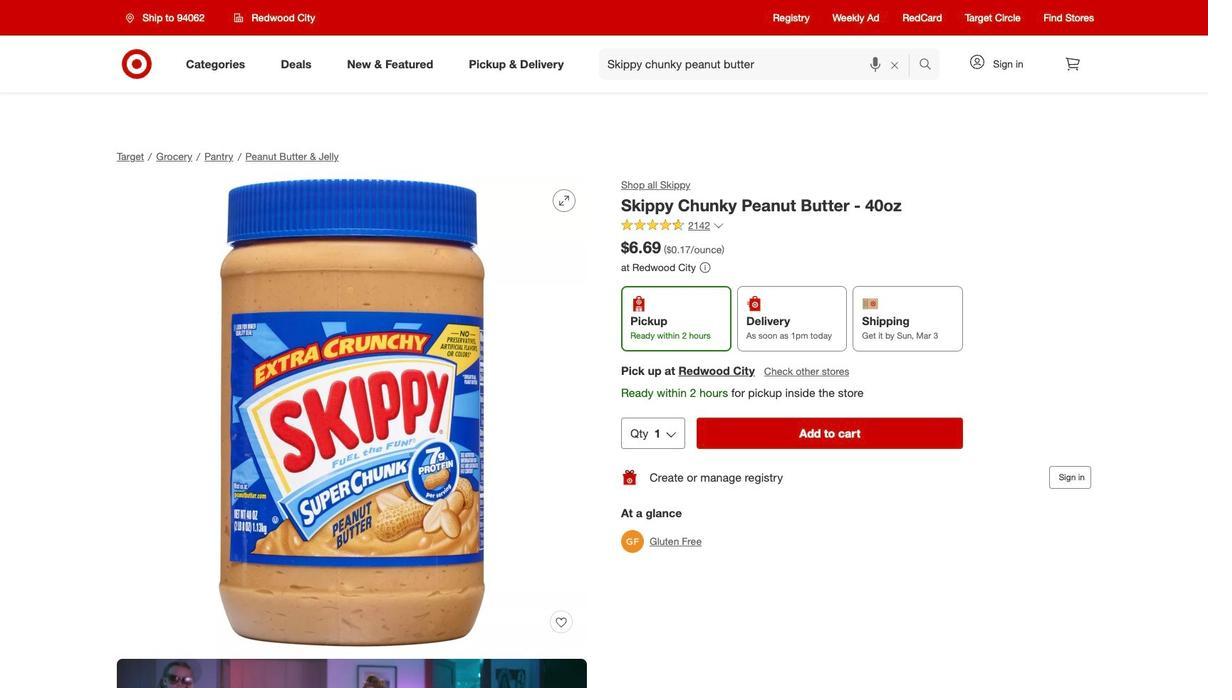 Task type: vqa. For each thing, say whether or not it's contained in the screenshot.
the left at
no



Task type: describe. For each thing, give the bounding box(es) containing it.
image gallery element
[[117, 178, 587, 689]]



Task type: locate. For each thing, give the bounding box(es) containing it.
What can we help you find? suggestions appear below search field
[[599, 48, 922, 80]]

skippy chunky peanut butter - 40oz, 1 of 16 image
[[117, 178, 587, 648]]



